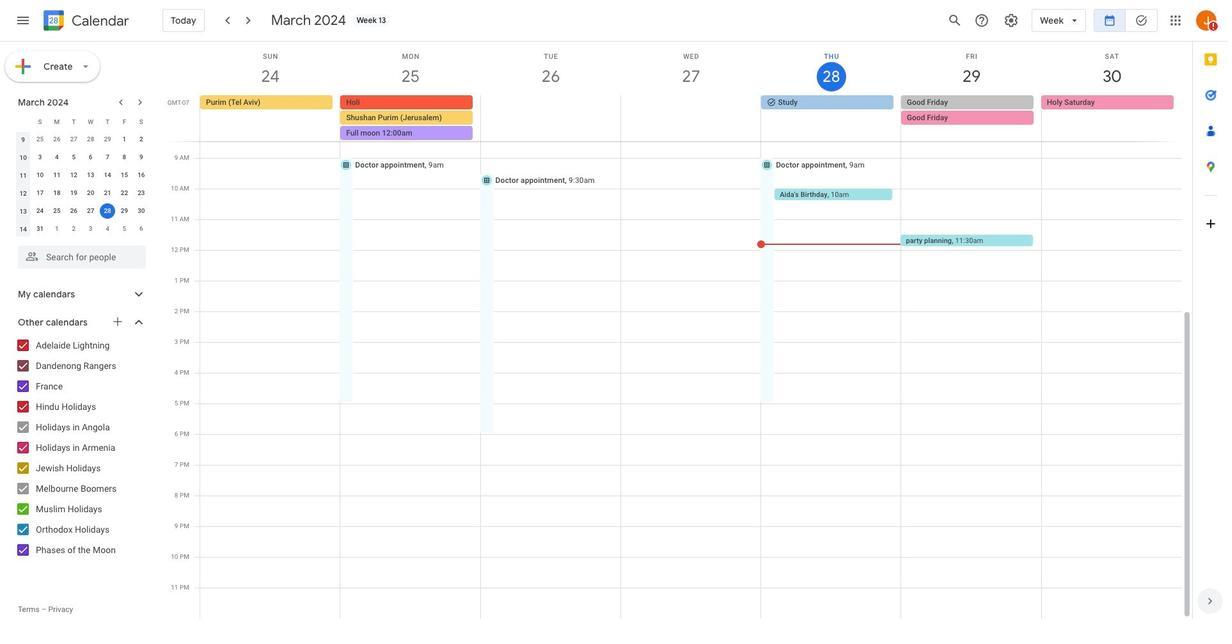 Task type: locate. For each thing, give the bounding box(es) containing it.
28, today element
[[100, 204, 115, 219]]

21 element
[[100, 186, 115, 201]]

12 element
[[66, 168, 81, 183]]

23 element
[[134, 186, 149, 201]]

grid
[[164, 42, 1193, 620]]

april 3 element
[[83, 221, 98, 237]]

tab list
[[1194, 42, 1229, 584]]

february 27 element
[[66, 132, 81, 147]]

february 28 element
[[83, 132, 98, 147]]

15 element
[[117, 168, 132, 183]]

26 element
[[66, 204, 81, 219]]

31 element
[[32, 221, 48, 237]]

None search field
[[0, 241, 159, 269]]

11 element
[[49, 168, 65, 183]]

row
[[195, 95, 1193, 141], [15, 113, 150, 131], [15, 131, 150, 148], [15, 148, 150, 166], [15, 166, 150, 184], [15, 184, 150, 202], [15, 202, 150, 220], [15, 220, 150, 238]]

heading inside calendar element
[[69, 13, 129, 28]]

cell
[[341, 95, 481, 141], [481, 95, 621, 141], [621, 95, 761, 141], [902, 95, 1042, 141], [99, 202, 116, 220]]

17 element
[[32, 186, 48, 201]]

1 element
[[117, 132, 132, 147]]

april 1 element
[[49, 221, 65, 237]]

column header
[[15, 113, 32, 131]]

other calendars list
[[3, 335, 159, 561]]

row group
[[15, 131, 150, 238]]

5 element
[[66, 150, 81, 165]]

heading
[[69, 13, 129, 28]]

february 29 element
[[100, 132, 115, 147]]

29 element
[[117, 204, 132, 219]]

calendar element
[[41, 8, 129, 36]]

3 element
[[32, 150, 48, 165]]



Task type: vqa. For each thing, say whether or not it's contained in the screenshot.
23 element
yes



Task type: describe. For each thing, give the bounding box(es) containing it.
4 element
[[49, 150, 65, 165]]

10 element
[[32, 168, 48, 183]]

april 5 element
[[117, 221, 132, 237]]

Search for people text field
[[26, 246, 138, 269]]

february 26 element
[[49, 132, 65, 147]]

25 element
[[49, 204, 65, 219]]

settings menu image
[[1004, 13, 1020, 28]]

20 element
[[83, 186, 98, 201]]

add other calendars image
[[111, 316, 124, 328]]

february 25 element
[[32, 132, 48, 147]]

18 element
[[49, 186, 65, 201]]

row group inside march 2024 grid
[[15, 131, 150, 238]]

19 element
[[66, 186, 81, 201]]

march 2024 grid
[[12, 113, 150, 238]]

13 element
[[83, 168, 98, 183]]

27 element
[[83, 204, 98, 219]]

column header inside march 2024 grid
[[15, 113, 32, 131]]

22 element
[[117, 186, 132, 201]]

7 element
[[100, 150, 115, 165]]

2 element
[[134, 132, 149, 147]]

24 element
[[32, 204, 48, 219]]

9 element
[[134, 150, 149, 165]]

april 6 element
[[134, 221, 149, 237]]

16 element
[[134, 168, 149, 183]]

8 element
[[117, 150, 132, 165]]

6 element
[[83, 150, 98, 165]]

cell inside row group
[[99, 202, 116, 220]]

april 2 element
[[66, 221, 81, 237]]

14 element
[[100, 168, 115, 183]]

30 element
[[134, 204, 149, 219]]

main drawer image
[[15, 13, 31, 28]]

april 4 element
[[100, 221, 115, 237]]



